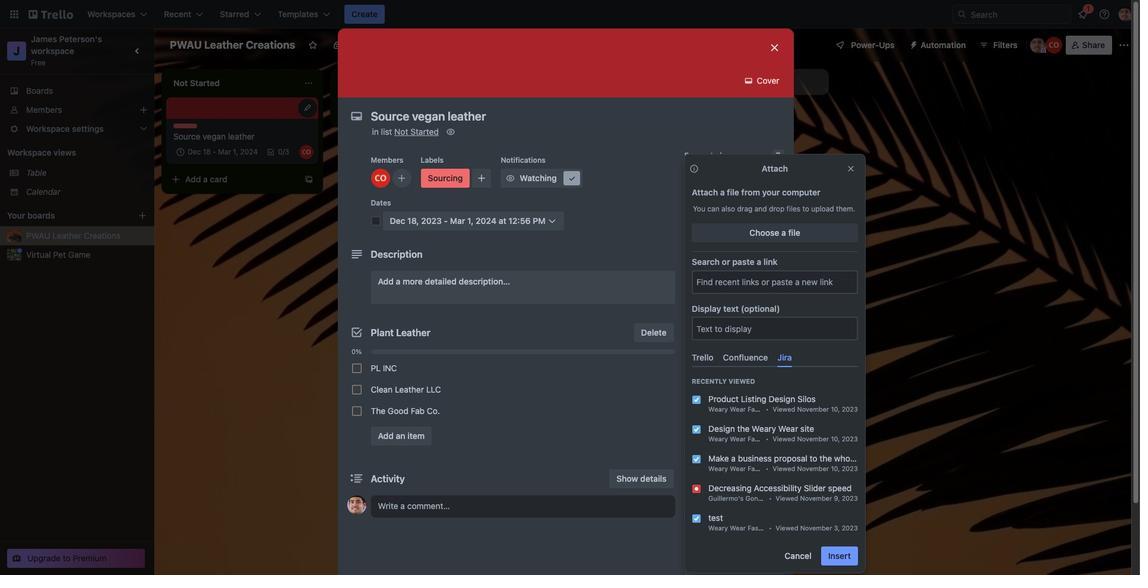 Task type: vqa. For each thing, say whether or not it's contained in the screenshot.
1st Create from template… icon from right
no



Task type: locate. For each thing, give the bounding box(es) containing it.
weary down test
[[709, 524, 728, 532]]

weary inside test option
[[709, 524, 728, 532]]

members link up labels "link"
[[685, 207, 785, 226]]

sm image up 'your'
[[773, 150, 785, 162]]

fashion for design
[[748, 405, 772, 413]]

members down the boards in the left of the page
[[26, 105, 62, 115]]

color: bold red, title: "sourcing" element right add members to card icon
[[421, 169, 470, 188]]

2 list item image from the top
[[692, 514, 702, 524]]

list left cover
[[740, 77, 751, 87]]

• viewed november 10, 2023 for silos
[[762, 405, 859, 413]]

• right template
[[769, 524, 772, 532]]

list item image inside design the weary wear site option
[[692, 425, 702, 435]]

custom fields
[[704, 330, 760, 340]]

christina overa (christinaovera) image
[[299, 145, 314, 159], [371, 169, 390, 188]]

add a card button for bottommost create from template… image
[[166, 170, 299, 189]]

the down listing
[[738, 424, 750, 434]]

2 vertical spatial list item image
[[692, 485, 702, 494]]

0 vertical spatial make
[[709, 454, 729, 464]]

0 vertical spatial ups
[[880, 40, 895, 50]]

2023 for test
[[842, 524, 859, 532]]

• viewed november 10, 2023 for wear
[[762, 435, 859, 443]]

watching
[[520, 173, 557, 183]]

list item image left add button
[[692, 425, 702, 435]]

4 weary wear fashion from the top
[[709, 524, 772, 532]]

1 vertical spatial labels
[[704, 235, 730, 245]]

0 vertical spatial list item image
[[692, 455, 702, 464]]

labels up or
[[704, 235, 730, 245]]

j link
[[7, 42, 26, 61]]

to right proposal
[[810, 454, 818, 464]]

1 vertical spatial add a card button
[[166, 170, 299, 189]]

display
[[692, 303, 722, 314]]

power-ups inside power-ups button
[[852, 40, 895, 50]]

1 vertical spatial design
[[709, 424, 735, 434]]

make a business proposal to the wholesale distributor
[[709, 454, 915, 464]]

• down the design the weary wear site
[[766, 435, 769, 443]]

0 horizontal spatial add a card
[[185, 174, 228, 184]]

attach up you
[[692, 187, 719, 197]]

0 horizontal spatial add a card button
[[166, 170, 299, 189]]

pwau leather creations inside text field
[[170, 39, 295, 51]]

power- inside button
[[852, 40, 880, 50]]

fab
[[411, 406, 425, 416]]

viewed inside 'decreasing accessibility slider speed' option
[[776, 495, 799, 502]]

fashion down business
[[748, 465, 772, 473]]

1 vertical spatial • viewed november 10, 2023
[[762, 435, 859, 443]]

november
[[798, 405, 830, 413], [798, 435, 830, 443], [798, 465, 830, 473], [801, 495, 833, 502], [801, 524, 833, 532]]

2023 inside button
[[421, 216, 442, 226]]

add right edit card image
[[354, 108, 370, 118]]

sm image up search
[[688, 234, 700, 246]]

ups left the automation button on the top right of page
[[880, 40, 895, 50]]

labels down started
[[421, 156, 444, 165]]

viewed down product listing design silos
[[773, 405, 796, 413]]

0 horizontal spatial color: bold red, title: "sourcing" element
[[174, 124, 204, 133]]

• viewed november 10, 2023 inside design the weary wear site option
[[762, 435, 859, 443]]

to up you
[[701, 194, 708, 203]]

make inside make template link
[[704, 521, 725, 531]]

Board name text field
[[164, 36, 301, 55]]

recently viewed list box
[[683, 389, 915, 537]]

1 horizontal spatial power-ups
[[852, 40, 895, 50]]

upgrade to premium
[[27, 553, 107, 563]]

automation down search image
[[921, 40, 967, 50]]

1 vertical spatial pwau
[[26, 231, 50, 241]]

• viewed november 10, 2023 down site
[[762, 435, 859, 443]]

game down decreasing accessibility slider speed
[[780, 495, 798, 502]]

1 vertical spatial list
[[381, 127, 392, 137]]

dec inside 'dec 18 - mar 1, 2024' checkbox
[[188, 147, 201, 156]]

0 vertical spatial list
[[740, 77, 751, 87]]

1 vertical spatial color: bold red, title: "sourcing" element
[[421, 169, 470, 188]]

november inside the "product listing design silos" option
[[798, 405, 830, 413]]

• inside the "product listing design silos" option
[[766, 405, 769, 413]]

0 vertical spatial add a card
[[354, 108, 396, 118]]

sm image
[[905, 36, 921, 52], [773, 150, 785, 162], [688, 210, 700, 222], [688, 258, 700, 270]]

0 vertical spatial 10,
[[832, 405, 840, 413]]

james peterson's workspace link
[[31, 34, 104, 56]]

color: bold red, title: "sourcing" element
[[174, 124, 204, 133], [421, 169, 470, 188]]

0 horizontal spatial list
[[381, 127, 392, 137]]

weary wear fashion down listing
[[709, 405, 772, 413]]

3
[[285, 147, 289, 156]]

Display text (optional) field
[[693, 318, 857, 339]]

creations
[[246, 39, 295, 51], [84, 231, 121, 241]]

add a more detailed description…
[[378, 276, 510, 286]]

10, for site
[[832, 435, 840, 443]]

• viewed november 10, 2023 for proposal
[[762, 465, 859, 473]]

4 fashion from the top
[[748, 524, 772, 532]]

good
[[388, 406, 409, 416]]

1 vertical spatial add a card
[[185, 174, 228, 184]]

the
[[738, 424, 750, 434], [820, 454, 833, 464]]

join image
[[688, 168, 700, 179]]

0 vertical spatial create from template… image
[[473, 108, 482, 118]]

pwau
[[170, 39, 202, 51], [26, 231, 50, 241]]

card down 'dec 18 - mar 1, 2024' checkbox at top
[[210, 174, 228, 184]]

mar right 18
[[218, 147, 231, 156]]

fashion for business
[[748, 465, 772, 473]]

show
[[617, 474, 639, 484]]

sm image for make template link
[[688, 521, 700, 532]]

0 horizontal spatial christina overa (christinaovera) image
[[299, 145, 314, 159]]

add a card button down dec 18 - mar 1, 2024
[[166, 170, 299, 189]]

product listing design silos option
[[683, 389, 868, 419]]

dec 18 - mar 1, 2024
[[188, 147, 258, 156]]

1 vertical spatial the
[[766, 495, 778, 502]]

• viewed november 10, 2023 down make a business proposal to the wholesale distributor
[[762, 465, 859, 473]]

0 vertical spatial members
[[26, 105, 62, 115]]

wear inside make a business proposal to the wholesale distributor option
[[730, 465, 746, 473]]

None text field
[[365, 106, 757, 127]]

weary inside the "product listing design silos" option
[[709, 405, 728, 413]]

add a card for add a card button associated with right create from template… image
[[354, 108, 396, 118]]

delete
[[642, 327, 667, 337]]

• viewed november 10, 2023 inside make a business proposal to the wholesale distributor option
[[762, 465, 859, 473]]

1 vertical spatial game
[[780, 495, 798, 502]]

weary wear fashion for listing
[[709, 405, 772, 413]]

2 vertical spatial power-
[[722, 377, 750, 387]]

members up add members to card icon
[[371, 156, 404, 165]]

recently viewed
[[692, 378, 756, 385]]

0 horizontal spatial dec
[[188, 147, 201, 156]]

list item image inside test option
[[692, 514, 702, 524]]

november left 3,
[[801, 524, 833, 532]]

1 notification image
[[1077, 7, 1091, 21]]

list item image up the "move" "link"
[[692, 455, 702, 464]]

button
[[722, 426, 748, 436]]

10, for to
[[832, 465, 840, 473]]

list item image
[[692, 395, 702, 405], [692, 425, 702, 435], [692, 485, 702, 494]]

1 horizontal spatial ups
[[750, 377, 765, 387]]

1, down leather
[[233, 147, 238, 156]]

• down business
[[766, 465, 769, 473]]

creations inside text field
[[246, 39, 295, 51]]

1 horizontal spatial attach
[[762, 163, 789, 174]]

weary down product
[[709, 405, 728, 413]]

1 horizontal spatial creations
[[246, 39, 295, 51]]

list item image for design the weary wear site
[[692, 425, 702, 435]]

labels inside "link"
[[704, 235, 730, 245]]

weary
[[709, 405, 728, 413], [752, 424, 777, 434], [709, 435, 728, 443], [709, 465, 728, 473], [709, 524, 728, 532]]

you
[[693, 204, 706, 213]]

1 vertical spatial list item image
[[692, 425, 702, 435]]

started
[[411, 127, 439, 137]]

the left good
[[371, 406, 386, 416]]

0 vertical spatial 2024
[[240, 147, 258, 156]]

make for make a business proposal to the wholesale distributor
[[709, 454, 729, 464]]

2 • viewed november 10, 2023 from the top
[[762, 435, 859, 443]]

0 horizontal spatial attach
[[692, 187, 719, 197]]

add
[[689, 77, 705, 87], [354, 108, 370, 118], [185, 174, 201, 184], [685, 194, 699, 203], [378, 276, 394, 286], [704, 377, 720, 387], [704, 426, 720, 436], [378, 431, 394, 441]]

speed
[[829, 483, 852, 493]]

viewed inside design the weary wear site option
[[773, 435, 796, 443]]

a up in
[[372, 108, 377, 118]]

november inside 'decreasing accessibility slider speed' option
[[801, 495, 833, 502]]

1 vertical spatial 10,
[[832, 435, 840, 443]]

creations left star or unstar board image
[[246, 39, 295, 51]]

fields
[[736, 330, 760, 340]]

not
[[395, 127, 408, 137]]

james peterson (jamespeterson93) image
[[347, 496, 366, 515]]

sm image for automation
[[905, 36, 921, 52]]

1 vertical spatial -
[[444, 216, 448, 226]]

0 vertical spatial mar
[[218, 147, 231, 156]]

weary wear fashion down the design the weary wear site
[[709, 435, 772, 443]]

automation
[[921, 40, 967, 50], [685, 408, 725, 417]]

1 horizontal spatial game
[[780, 495, 798, 502]]

file for attach
[[727, 187, 740, 197]]

workspace views
[[7, 147, 76, 157]]

wear down the design the weary wear site
[[730, 435, 746, 443]]

display text (optional)
[[692, 303, 781, 314]]

mar right 18,
[[450, 216, 465, 226]]

• down accessibility
[[769, 495, 772, 502]]

• down product listing design silos
[[766, 405, 769, 413]]

0 vertical spatial power-ups
[[852, 40, 895, 50]]

1 vertical spatial dec
[[390, 216, 406, 226]]

sm image inside the automation button
[[905, 36, 921, 52]]

tab list
[[687, 348, 863, 367]]

notifications
[[501, 156, 546, 165]]

1 vertical spatial members
[[371, 156, 404, 165]]

0
[[278, 147, 283, 156]]

design the weary wear site option
[[683, 419, 868, 448]]

0 vertical spatial the
[[738, 424, 750, 434]]

1 vertical spatial list item image
[[692, 514, 702, 524]]

• inside 'decreasing accessibility slider speed' option
[[769, 495, 772, 502]]

1 horizontal spatial members
[[371, 156, 404, 165]]

2023
[[421, 216, 442, 226], [842, 405, 859, 413], [842, 435, 859, 443], [842, 465, 859, 473], [842, 495, 859, 502], [842, 524, 859, 532]]

0 horizontal spatial 2024
[[240, 147, 258, 156]]

1 horizontal spatial automation
[[921, 40, 967, 50]]

• viewed november 10, 2023
[[762, 405, 859, 413], [762, 435, 859, 443], [762, 465, 859, 473]]

1 vertical spatial christina overa (christinaovera) image
[[371, 169, 390, 188]]

- right 18,
[[444, 216, 448, 226]]

add left an
[[378, 431, 394, 441]]

boards link
[[0, 81, 154, 100]]

viewed down proposal
[[773, 465, 796, 473]]

0 horizontal spatial power-ups
[[685, 360, 723, 369]]

add an item
[[378, 431, 425, 441]]

automation inside button
[[921, 40, 967, 50]]

add a card button up not
[[335, 103, 468, 122]]

1 10, from the top
[[832, 405, 840, 413]]

clean leather llc
[[371, 384, 441, 395]]

0 vertical spatial power-
[[852, 40, 880, 50]]

november inside make a business proposal to the wholesale distributor option
[[798, 465, 830, 473]]

sm image right power-ups button
[[905, 36, 921, 52]]

file down files
[[789, 228, 801, 238]]

1 fashion from the top
[[748, 405, 772, 413]]

1 horizontal spatial add a card button
[[335, 103, 468, 122]]

choose a file element
[[692, 223, 859, 242]]

list
[[740, 77, 751, 87], [381, 127, 392, 137]]

10,
[[832, 405, 840, 413], [832, 435, 840, 443], [832, 465, 840, 473]]

weary wear fashion inside make a business proposal to the wholesale distributor option
[[709, 465, 772, 473]]

- right 18
[[213, 147, 216, 156]]

design left silos
[[769, 394, 796, 404]]

1 vertical spatial dates
[[704, 282, 727, 292]]

0 horizontal spatial game
[[68, 250, 91, 260]]

sm image left 'can'
[[688, 210, 700, 222]]

2023 inside test option
[[842, 524, 859, 532]]

1 vertical spatial sourcing
[[428, 173, 463, 183]]

1 vertical spatial automation
[[685, 408, 725, 417]]

viewed inside the "product listing design silos" option
[[773, 405, 796, 413]]

november inside test option
[[801, 524, 833, 532]]

1, inside checkbox
[[233, 147, 238, 156]]

2023 inside design the weary wear site option
[[842, 435, 859, 443]]

list item image inside make a business proposal to the wholesale distributor option
[[692, 455, 702, 464]]

share button
[[1066, 36, 1113, 55]]

create button
[[345, 5, 385, 24]]

november down slider on the right of the page
[[801, 495, 833, 502]]

0 vertical spatial -
[[213, 147, 216, 156]]

a down 18
[[203, 174, 208, 184]]

file for choose
[[789, 228, 801, 238]]

2023 inside make a business proposal to the wholesale distributor option
[[842, 465, 859, 473]]

0 vertical spatial list item image
[[692, 395, 702, 405]]

• inside design the weary wear site option
[[766, 435, 769, 443]]

weary for the
[[709, 435, 728, 443]]

PL INC checkbox
[[352, 364, 362, 373]]

1 weary wear fashion from the top
[[709, 405, 772, 413]]

1 horizontal spatial pwau
[[170, 39, 202, 51]]

views
[[54, 147, 76, 157]]

• viewed november 10, 2023 down silos
[[762, 405, 859, 413]]

your
[[7, 210, 25, 220]]

wear down product
[[730, 405, 746, 413]]

a up the "move" "link"
[[732, 454, 736, 464]]

weary wear fashion down copy link
[[709, 524, 772, 532]]

2 vertical spatial ups
[[750, 377, 765, 387]]

attach up 'your'
[[762, 163, 789, 174]]

power-ups
[[852, 40, 895, 50], [685, 360, 723, 369]]

list item image for test
[[692, 514, 702, 524]]

2024 down the source vegan leather 'link'
[[240, 147, 258, 156]]

0 horizontal spatial create from template… image
[[304, 175, 314, 184]]

0 vertical spatial add a card button
[[335, 103, 468, 122]]

0 horizontal spatial dates
[[371, 198, 391, 207]]

1 horizontal spatial list
[[740, 77, 751, 87]]

3 fashion from the top
[[748, 465, 772, 473]]

0 vertical spatial pwau leather creations
[[170, 39, 295, 51]]

color: bold red, title: "sourcing" element up 18
[[174, 124, 204, 133]]

list item image left test
[[692, 514, 702, 524]]

wear for weary
[[730, 435, 746, 443]]

mar inside dec 18, 2023 - mar 1, 2024 at 12:56 pm button
[[450, 216, 465, 226]]

1 list item image from the top
[[692, 455, 702, 464]]

creations up the virtual pet game link
[[84, 231, 121, 241]]

christina overa (christinaovera) image right 3
[[299, 145, 314, 159]]

create from template… image
[[473, 108, 482, 118], [304, 175, 314, 184]]

sourcing up 18
[[174, 124, 204, 133]]

search or paste a link
[[692, 257, 778, 267]]

add board image
[[138, 211, 147, 220]]

james peterson's workspace free
[[31, 34, 104, 67]]

sm image for checklist
[[688, 258, 700, 270]]

viewed for design
[[773, 405, 796, 413]]

3 • viewed november 10, 2023 from the top
[[762, 465, 859, 473]]

1 vertical spatial members link
[[685, 207, 785, 226]]

1 vertical spatial pwau leather creations
[[26, 231, 121, 241]]

sm image left checklist
[[688, 258, 700, 270]]

attach
[[762, 163, 789, 174], [692, 187, 719, 197]]

workspace
[[7, 147, 51, 157]]

game right pet
[[68, 250, 91, 260]]

- inside checkbox
[[213, 147, 216, 156]]

0 vertical spatial card
[[379, 108, 396, 118]]

1 horizontal spatial the
[[766, 495, 778, 502]]

wear inside the "product listing design silos" option
[[730, 405, 746, 413]]

make inside make a business proposal to the wholesale distributor option
[[709, 454, 729, 464]]

to right files
[[803, 204, 810, 213]]

viewed up listing
[[729, 378, 756, 385]]

vegan
[[203, 131, 226, 141]]

pl inc
[[371, 363, 397, 373]]

description…
[[459, 276, 510, 286]]

viewed up cancel
[[776, 524, 799, 532]]

fashion inside the "product listing design silos" option
[[748, 405, 772, 413]]

november inside design the weary wear site option
[[798, 435, 830, 443]]

2023 inside the "product listing design silos" option
[[842, 405, 859, 413]]

viewed inside make a business proposal to the wholesale distributor option
[[773, 465, 796, 473]]

2 horizontal spatial ups
[[880, 40, 895, 50]]

make template link
[[685, 517, 785, 536]]

10, inside design the weary wear site option
[[832, 435, 840, 443]]

add a card for add a card button for bottommost create from template… image
[[185, 174, 228, 184]]

sourcing for sourcing
[[428, 173, 463, 183]]

james
[[31, 34, 57, 44]]

1 horizontal spatial pwau leather creations
[[170, 39, 295, 51]]

sm image left test
[[688, 521, 700, 532]]

sm image inside the "move" "link"
[[688, 473, 700, 485]]

0 horizontal spatial mar
[[218, 147, 231, 156]]

add a card button
[[335, 103, 468, 122], [166, 170, 299, 189]]

from
[[742, 187, 761, 197]]

add down 'dec 18 - mar 1, 2024' checkbox at top
[[185, 174, 201, 184]]

1 vertical spatial make
[[704, 521, 725, 531]]

j
[[13, 44, 20, 58]]

business
[[738, 454, 772, 464]]

2 fashion from the top
[[748, 435, 772, 443]]

2023 for design the weary wear site
[[842, 435, 859, 443]]

0 vertical spatial 1,
[[233, 147, 238, 156]]

weary wear fashion inside design the weary wear site option
[[709, 435, 772, 443]]

2 10, from the top
[[832, 435, 840, 443]]

1 vertical spatial creations
[[84, 231, 121, 241]]

checklist
[[704, 258, 740, 269]]

weary inside make a business proposal to the wholesale distributor option
[[709, 465, 728, 473]]

1 list item image from the top
[[692, 395, 702, 405]]

design
[[769, 394, 796, 404], [709, 424, 735, 434]]

fashion for weary
[[748, 435, 772, 443]]

0 vertical spatial automation
[[921, 40, 967, 50]]

1 vertical spatial james peterson (jamespeterson93) image
[[1031, 37, 1047, 53]]

0 horizontal spatial members link
[[0, 100, 154, 119]]

ups
[[880, 40, 895, 50], [710, 360, 723, 369], [750, 377, 765, 387]]

game
[[68, 250, 91, 260], [780, 495, 798, 502]]

sm image for the "move" "link"
[[688, 473, 700, 485]]

2023 inside 'decreasing accessibility slider speed' option
[[842, 495, 859, 502]]

labels link
[[685, 231, 785, 250]]

sm image right the another
[[743, 75, 755, 87]]

viewed down decreasing accessibility slider speed
[[776, 495, 799, 502]]

2023 for decreasing accessibility slider speed
[[842, 495, 859, 502]]

make
[[709, 454, 729, 464], [704, 521, 725, 531]]

sm image down notifications on the left top
[[505, 172, 517, 184]]

3 list item image from the top
[[692, 485, 702, 494]]

november for silos
[[798, 405, 830, 413]]

sm image inside the checklist link
[[688, 258, 700, 270]]

sourcing right add members to card icon
[[428, 173, 463, 183]]

sourcing inside sourcing source vegan leather
[[174, 124, 204, 133]]

your boards with 2 items element
[[7, 209, 120, 223]]

wear down business
[[730, 465, 746, 473]]

to inside option
[[810, 454, 818, 464]]

a inside option
[[732, 454, 736, 464]]

dec 18, 2023 - mar 1, 2024 at 12:56 pm button
[[383, 212, 565, 231]]

• viewed november 10, 2023 inside the "product listing design silos" option
[[762, 405, 859, 413]]

list item image down actions in the bottom of the page
[[692, 485, 702, 494]]

them.
[[837, 204, 856, 213]]

0 vertical spatial file
[[727, 187, 740, 197]]

2 list item image from the top
[[692, 425, 702, 435]]

1 horizontal spatial card
[[379, 108, 396, 118]]

0 horizontal spatial the
[[371, 406, 386, 416]]

1 • viewed november 10, 2023 from the top
[[762, 405, 859, 413]]

weary up move
[[709, 465, 728, 473]]

3 10, from the top
[[832, 465, 840, 473]]

0 horizontal spatial pwau leather creations
[[26, 231, 121, 241]]

dec inside dec 18, 2023 - mar 1, 2024 at 12:56 pm button
[[390, 216, 406, 226]]

recently
[[692, 378, 727, 385]]

sm image inside labels "link"
[[688, 234, 700, 246]]

1, inside button
[[468, 216, 474, 226]]

silos
[[798, 394, 816, 404]]

0 vertical spatial members link
[[0, 100, 154, 119]]

wholesale
[[835, 454, 873, 464]]

decreasing accessibility slider speed
[[709, 483, 852, 493]]

2 vertical spatial • viewed november 10, 2023
[[762, 465, 859, 473]]

members link down the boards in the left of the page
[[0, 100, 154, 119]]

list item image
[[692, 455, 702, 464], [692, 514, 702, 524]]

dec left 18,
[[390, 216, 406, 226]]

2 horizontal spatial power-
[[852, 40, 880, 50]]

the
[[371, 406, 386, 416], [766, 495, 778, 502]]

0 horizontal spatial power-
[[685, 360, 710, 369]]

a
[[372, 108, 377, 118], [203, 174, 208, 184], [721, 187, 725, 197], [782, 228, 787, 238], [757, 257, 762, 267], [396, 276, 401, 286], [732, 454, 736, 464]]

show menu image
[[1119, 39, 1131, 51]]

can
[[708, 204, 720, 213]]

add a card down 18
[[185, 174, 228, 184]]

3 weary wear fashion from the top
[[709, 465, 772, 473]]

0 vertical spatial attach
[[762, 163, 789, 174]]

• inside make a business proposal to the wholesale distributor option
[[766, 465, 769, 473]]

add another list button
[[668, 69, 829, 95]]

weary wear fashion inside the "product listing design silos" option
[[709, 405, 772, 413]]

cover
[[755, 75, 780, 86]]

dates inside button
[[704, 282, 727, 292]]

make up move
[[709, 454, 729, 464]]

james peterson (jamespeterson93) image
[[1119, 7, 1134, 21], [1031, 37, 1047, 53]]

november down site
[[798, 435, 830, 443]]

0 horizontal spatial design
[[709, 424, 735, 434]]

sm image inside cover link
[[743, 75, 755, 87]]

christina overa (christinaovera) image
[[1046, 37, 1063, 53]]

insert
[[829, 551, 851, 561]]

list item image down recently
[[692, 395, 702, 405]]

0 horizontal spatial members
[[26, 105, 62, 115]]

search image
[[958, 10, 967, 19]]

co.
[[427, 406, 440, 416]]

sm image
[[743, 75, 755, 87], [445, 126, 457, 138], [505, 172, 517, 184], [566, 172, 578, 184], [688, 234, 700, 246], [688, 473, 700, 485], [688, 521, 700, 532]]

weary up actions in the bottom of the page
[[709, 435, 728, 443]]

detailed
[[425, 276, 457, 286]]

november down make a business proposal to the wholesale distributor
[[798, 465, 830, 473]]

• for design
[[766, 405, 769, 413]]

list item image inside the "product listing design silos" option
[[692, 395, 702, 405]]

2 vertical spatial card
[[710, 194, 725, 203]]

list item image inside 'decreasing accessibility slider speed' option
[[692, 485, 702, 494]]

• inside test option
[[769, 524, 772, 532]]

card up in
[[379, 108, 396, 118]]

in
[[372, 127, 379, 137]]

fashion inside design the weary wear site option
[[748, 435, 772, 443]]

james peterson (jamespeterson93) image right open information menu image at the right
[[1119, 7, 1134, 21]]

1 vertical spatial attach
[[692, 187, 719, 197]]

2 weary wear fashion from the top
[[709, 435, 772, 443]]

1, left at on the left of the page
[[468, 216, 474, 226]]

viewed for business
[[773, 465, 796, 473]]

sm image inside make template link
[[688, 521, 700, 532]]

sourcing
[[174, 124, 204, 133], [428, 173, 463, 183]]

Clean Leather LLC checkbox
[[352, 385, 362, 395]]

10, inside make a business proposal to the wholesale distributor option
[[832, 465, 840, 473]]

sm image for labels "link"
[[688, 234, 700, 246]]

fashion inside make a business proposal to the wholesale distributor option
[[748, 465, 772, 473]]

weary wear fashion down business
[[709, 465, 772, 473]]

november for wear
[[798, 435, 830, 443]]

weary down the "product listing design silos" option
[[752, 424, 777, 434]]

0 vertical spatial sourcing
[[174, 124, 204, 133]]

the inside plant leather "group"
[[371, 406, 386, 416]]

fashion
[[748, 405, 772, 413], [748, 435, 772, 443], [748, 465, 772, 473], [748, 524, 772, 532]]

file
[[727, 187, 740, 197], [789, 228, 801, 238]]



Task type: describe. For each thing, give the bounding box(es) containing it.
0 vertical spatial color: bold red, title: "sourcing" element
[[174, 124, 204, 133]]

1 horizontal spatial power-
[[722, 377, 750, 387]]

add up product
[[704, 377, 720, 387]]

gone:
[[746, 495, 764, 502]]

or
[[722, 257, 731, 267]]

viewed for slider
[[776, 495, 799, 502]]

• viewed november 3, 2023
[[766, 524, 859, 532]]

free
[[31, 58, 46, 67]]

2023 for make a business proposal to the wholesale distributor
[[842, 465, 859, 473]]

item
[[408, 431, 425, 441]]

Write a comment text field
[[371, 496, 675, 517]]

virtual pet game
[[26, 250, 91, 260]]

custom fields button
[[685, 329, 785, 341]]

design inside design the weary wear site option
[[709, 424, 735, 434]]

dec for dec 18, 2023 - mar 1, 2024 at 12:56 pm
[[390, 216, 406, 226]]

12:56
[[509, 216, 531, 226]]

sourcing source vegan leather
[[174, 124, 255, 141]]

tab list containing trello
[[687, 348, 863, 367]]

add up you
[[685, 194, 699, 203]]

list item image for decreasing accessibility slider speed
[[692, 485, 702, 494]]

Mark due date as complete checkbox
[[371, 216, 381, 226]]

jira
[[778, 352, 792, 363]]

1 horizontal spatial color: bold red, title: "sourcing" element
[[421, 169, 470, 188]]

upgrade
[[27, 553, 61, 563]]

3,
[[835, 524, 840, 532]]

leather inside text field
[[204, 39, 243, 51]]

private image
[[332, 40, 342, 50]]

also
[[722, 204, 736, 213]]

1 horizontal spatial christina overa (christinaovera) image
[[371, 169, 390, 188]]

decreasing accessibility slider speed option
[[683, 478, 868, 508]]

add inside button
[[378, 431, 394, 441]]

copy link
[[685, 493, 785, 512]]

a right choose
[[782, 228, 787, 238]]

0 vertical spatial game
[[68, 250, 91, 260]]

2024 inside dec 18, 2023 - mar 1, 2024 at 12:56 pm button
[[476, 216, 497, 226]]

not started link
[[395, 127, 439, 137]]

sm image for suggested
[[773, 150, 785, 162]]

site
[[801, 424, 815, 434]]

a up also on the right of the page
[[721, 187, 725, 197]]

your
[[763, 187, 780, 197]]

sourcing for sourcing source vegan leather
[[174, 124, 204, 133]]

another
[[707, 77, 738, 87]]

10, inside the "product listing design silos" option
[[832, 405, 840, 413]]

0 horizontal spatial automation
[[685, 408, 725, 417]]

ups inside add power-ups link
[[750, 377, 765, 387]]

move link
[[685, 469, 785, 488]]

you can also drag and drop files to upload them.
[[693, 204, 856, 213]]

pwau leather creations link
[[26, 230, 147, 242]]

add button button
[[685, 422, 785, 441]]

attach a file from your computer
[[692, 187, 821, 197]]

link
[[764, 257, 778, 267]]

wear for design
[[730, 405, 746, 413]]

weary for a
[[709, 465, 728, 473]]

1 vertical spatial power-
[[685, 360, 710, 369]]

a left link
[[757, 257, 762, 267]]

guillermo's gone: the game
[[709, 495, 798, 502]]

wear for business
[[730, 465, 746, 473]]

• for business
[[766, 465, 769, 473]]

add members to card image
[[397, 172, 407, 184]]

table link
[[26, 167, 147, 179]]

add power-ups
[[704, 377, 765, 387]]

text
[[724, 303, 739, 314]]

0 vertical spatial dates
[[371, 198, 391, 207]]

proposal
[[775, 454, 808, 464]]

(optional)
[[741, 303, 781, 314]]

product listing design silos
[[709, 394, 816, 404]]

fashion inside test option
[[748, 524, 772, 532]]

viewed inside test option
[[776, 524, 799, 532]]

test option
[[683, 508, 868, 537]]

attach for attach
[[762, 163, 789, 174]]

add left more
[[378, 276, 394, 286]]

and
[[755, 204, 768, 213]]

sm image for members
[[688, 210, 700, 222]]

show details
[[617, 474, 667, 484]]

wear inside test option
[[730, 524, 746, 532]]

The Good Fab Co. checkbox
[[352, 406, 362, 416]]

workspace
[[31, 46, 74, 56]]

the inside 'decreasing accessibility slider speed' option
[[766, 495, 778, 502]]

wear left site
[[779, 424, 799, 434]]

more info image
[[690, 164, 699, 174]]

table
[[26, 168, 47, 178]]

weary wear fashion for the
[[709, 435, 772, 443]]

make a business proposal to the wholesale distributor option
[[683, 448, 915, 478]]

pm
[[533, 216, 546, 226]]

files
[[787, 204, 801, 213]]

2 horizontal spatial card
[[710, 194, 725, 203]]

design inside the "product listing design silos" option
[[769, 394, 796, 404]]

november for speed
[[801, 495, 833, 502]]

list inside button
[[740, 77, 751, 87]]

november for proposal
[[798, 465, 830, 473]]

product
[[709, 394, 739, 404]]

computer
[[783, 187, 821, 197]]

search
[[692, 257, 720, 267]]

description
[[371, 249, 423, 260]]

source
[[174, 131, 200, 141]]

18,
[[408, 216, 419, 226]]

add another list
[[689, 77, 751, 87]]

Search field
[[967, 5, 1071, 23]]

viewed for weary
[[773, 435, 796, 443]]

0%
[[352, 348, 362, 355]]

pet
[[53, 250, 66, 260]]

move
[[704, 474, 725, 484]]

1 vertical spatial create from template… image
[[304, 175, 314, 184]]

clean
[[371, 384, 393, 395]]

upgrade to premium link
[[7, 549, 145, 568]]

• for weary
[[766, 435, 769, 443]]

2 horizontal spatial members
[[704, 211, 741, 221]]

0 horizontal spatial labels
[[421, 156, 444, 165]]

drop
[[770, 204, 785, 213]]

0 horizontal spatial james peterson (jamespeterson93) image
[[1031, 37, 1047, 53]]

in list not started
[[372, 127, 439, 137]]

filters
[[994, 40, 1018, 50]]

premium
[[73, 553, 107, 563]]

1 horizontal spatial james peterson (jamespeterson93) image
[[1119, 7, 1134, 21]]

drag
[[738, 204, 753, 213]]

filters button
[[976, 36, 1022, 55]]

- inside button
[[444, 216, 448, 226]]

Dec 18 - Mar 1, 2024 checkbox
[[174, 145, 262, 159]]

mar inside 'dec 18 - mar 1, 2024' checkbox
[[218, 147, 231, 156]]

ups inside power-ups button
[[880, 40, 895, 50]]

copy
[[704, 497, 724, 507]]

9,
[[835, 495, 840, 502]]

insert button
[[822, 547, 859, 566]]

delete link
[[634, 323, 674, 342]]

sm image right started
[[445, 126, 457, 138]]

weary for listing
[[709, 405, 728, 413]]

leather inside "group"
[[395, 384, 424, 395]]

0 / 3
[[278, 147, 289, 156]]

add button
[[704, 426, 748, 436]]

make for make template
[[704, 521, 725, 531]]

weary wear fashion inside test option
[[709, 524, 772, 532]]

0 vertical spatial christina overa (christinaovera) image
[[299, 145, 314, 159]]

add a card button for right create from template… image
[[335, 103, 468, 122]]

guillermo's
[[709, 495, 744, 502]]

plant
[[371, 327, 394, 338]]

test
[[709, 513, 724, 523]]

a left more
[[396, 276, 401, 286]]

sm image right watching on the left top of the page
[[566, 172, 578, 184]]

• for slider
[[769, 495, 772, 502]]

0 horizontal spatial creations
[[84, 231, 121, 241]]

choose
[[750, 228, 780, 238]]

• viewed november 9, 2023
[[766, 495, 859, 502]]

trello
[[692, 352, 714, 363]]

1 vertical spatial power-ups
[[685, 360, 723, 369]]

open information menu image
[[1099, 8, 1111, 20]]

0 horizontal spatial ups
[[710, 360, 723, 369]]

pwau inside text field
[[170, 39, 202, 51]]

attachment button
[[685, 302, 785, 321]]

activity
[[371, 474, 405, 484]]

list item image for make a business proposal to the wholesale distributor
[[692, 455, 702, 464]]

more
[[403, 276, 423, 286]]

2023 for product listing design silos
[[842, 405, 859, 413]]

confluence
[[724, 352, 768, 363]]

dec for dec 18 - mar 1, 2024
[[188, 147, 201, 156]]

star or unstar board image
[[309, 40, 318, 50]]

primary element
[[0, 0, 1141, 29]]

virtual pet game link
[[26, 249, 147, 261]]

to right 'upgrade'
[[63, 553, 71, 563]]

edit card image
[[303, 103, 313, 112]]

decreasing
[[709, 483, 752, 493]]

2024 inside 'dec 18 - mar 1, 2024' checkbox
[[240, 147, 258, 156]]

attach for attach a file from your computer
[[692, 187, 719, 197]]

sm image for cover link
[[743, 75, 755, 87]]

sm image for the watching button
[[505, 172, 517, 184]]

add left the another
[[689, 77, 705, 87]]

add left button
[[704, 426, 720, 436]]

1 horizontal spatial the
[[820, 454, 833, 464]]

1 vertical spatial card
[[210, 174, 228, 184]]

weary wear fashion for a
[[709, 465, 772, 473]]

Search or paste a link field
[[693, 271, 857, 293]]

upload
[[812, 204, 835, 213]]

cancel button
[[778, 547, 819, 566]]

game inside 'decreasing accessibility slider speed' option
[[780, 495, 798, 502]]

automation button
[[905, 36, 974, 55]]

1 horizontal spatial create from template… image
[[473, 108, 482, 118]]

source vegan leather link
[[174, 131, 311, 143]]

plant leather group
[[347, 358, 675, 422]]

close popover image
[[847, 164, 856, 174]]

list item image for product listing design silos
[[692, 395, 702, 405]]



